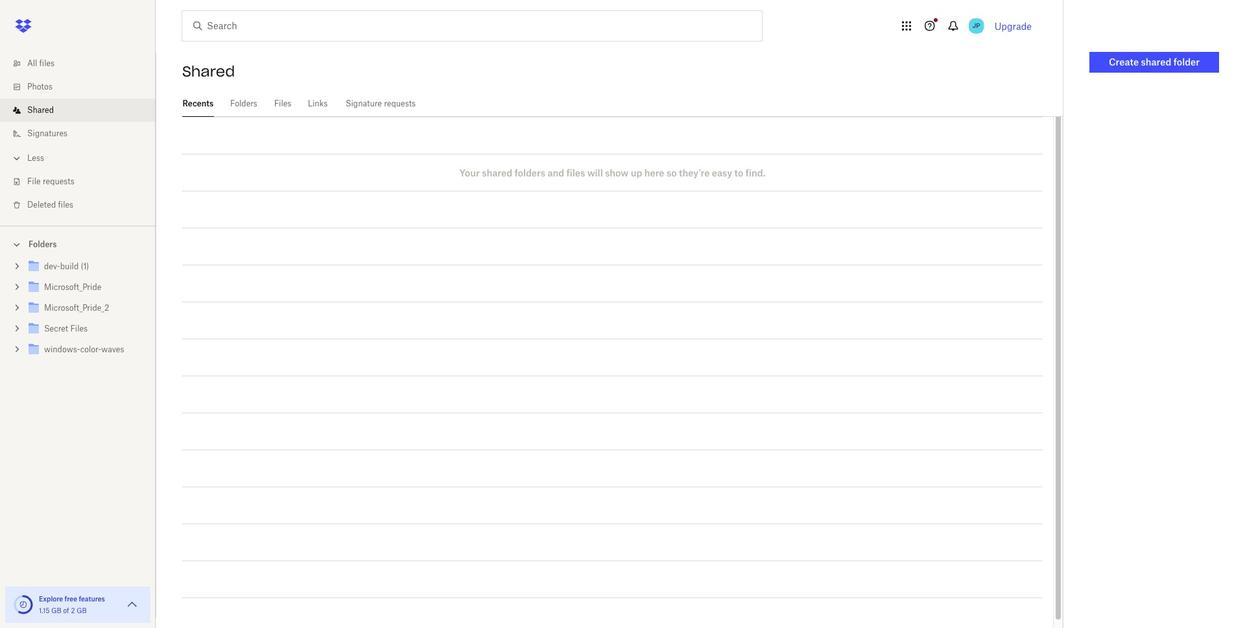 Task type: vqa. For each thing, say whether or not it's contained in the screenshot.
GB
yes



Task type: describe. For each thing, give the bounding box(es) containing it.
folders button
[[0, 234, 156, 254]]

find.
[[746, 167, 766, 178]]

deleted
[[27, 200, 56, 210]]

of
[[63, 607, 69, 614]]

file requests
[[27, 176, 74, 186]]

less image
[[10, 152, 23, 165]]

secret
[[44, 324, 68, 333]]

tab list containing recents
[[182, 91, 1063, 117]]

microsoft_pride_2 link
[[26, 300, 145, 317]]

up
[[631, 167, 642, 178]]

links link
[[308, 91, 328, 115]]

explore free features 1.15 gb of 2 gb
[[39, 595, 105, 614]]

microsoft_pride_2
[[44, 303, 109, 313]]

shared inside list item
[[27, 105, 54, 115]]

your shared folders and files will show up here so they're easy to find.
[[460, 167, 766, 178]]

they're
[[679, 167, 710, 178]]

Search text field
[[207, 19, 736, 33]]

dev-
[[44, 261, 60, 271]]

secret files
[[44, 324, 88, 333]]

dev-build (1) link
[[26, 258, 145, 276]]

microsoft_pride
[[44, 282, 101, 292]]

signature requests link
[[344, 91, 418, 115]]

shared link
[[10, 99, 156, 122]]

all files
[[27, 58, 55, 68]]

folders inside tab list
[[230, 99, 257, 108]]

group containing dev-build (1)
[[0, 254, 156, 370]]

folder
[[1174, 56, 1200, 67]]

deleted files link
[[10, 193, 156, 217]]

files for deleted files
[[58, 200, 73, 210]]

microsoft_pride link
[[26, 279, 145, 296]]

create
[[1109, 56, 1139, 67]]

quota usage element
[[13, 594, 34, 615]]

windows-
[[44, 344, 80, 354]]

dropbox image
[[10, 13, 36, 39]]

your
[[460, 167, 480, 178]]

files inside files link
[[274, 99, 292, 108]]

files inside secret files link
[[70, 324, 88, 333]]

folders link
[[230, 91, 258, 115]]



Task type: locate. For each thing, give the bounding box(es) containing it.
shared left folder at the right top of the page
[[1142, 56, 1172, 67]]

shared right your
[[482, 167, 513, 178]]

2 horizontal spatial files
[[567, 167, 585, 178]]

recents link
[[182, 91, 214, 115]]

requests inside list
[[43, 176, 74, 186]]

signature
[[346, 99, 382, 108]]

jp button
[[966, 16, 987, 36]]

shared for create
[[1142, 56, 1172, 67]]

shared list item
[[0, 99, 156, 122]]

files left will
[[567, 167, 585, 178]]

files left links
[[274, 99, 292, 108]]

dev-build (1)
[[44, 261, 89, 271]]

deleted files
[[27, 200, 73, 210]]

1 horizontal spatial files
[[58, 200, 73, 210]]

upgrade link
[[995, 20, 1032, 31]]

all
[[27, 58, 37, 68]]

2
[[71, 607, 75, 614]]

1 vertical spatial requests
[[43, 176, 74, 186]]

shared down photos
[[27, 105, 54, 115]]

windows-color-waves link
[[26, 341, 145, 359]]

2 gb from the left
[[77, 607, 87, 614]]

tab list
[[182, 91, 1063, 117]]

folders
[[230, 99, 257, 108], [29, 239, 57, 249]]

0 vertical spatial shared
[[182, 62, 235, 80]]

files right the deleted
[[58, 200, 73, 210]]

shared for your
[[482, 167, 513, 178]]

show
[[605, 167, 629, 178]]

1 vertical spatial shared
[[482, 167, 513, 178]]

folders up dev-
[[29, 239, 57, 249]]

(1)
[[81, 261, 89, 271]]

1 vertical spatial files
[[567, 167, 585, 178]]

1 vertical spatial folders
[[29, 239, 57, 249]]

signatures link
[[10, 122, 156, 145]]

gb
[[51, 607, 61, 614], [77, 607, 87, 614]]

file requests link
[[10, 170, 156, 193]]

0 horizontal spatial shared
[[27, 105, 54, 115]]

list
[[0, 44, 156, 226]]

file
[[27, 176, 41, 186]]

will
[[588, 167, 603, 178]]

shared
[[1142, 56, 1172, 67], [482, 167, 513, 178]]

0 horizontal spatial files
[[39, 58, 55, 68]]

shared
[[182, 62, 235, 80], [27, 105, 54, 115]]

0 vertical spatial folders
[[230, 99, 257, 108]]

files
[[39, 58, 55, 68], [567, 167, 585, 178], [58, 200, 73, 210]]

free
[[65, 595, 77, 603]]

signatures
[[27, 128, 68, 138]]

files for all files
[[39, 58, 55, 68]]

so
[[667, 167, 677, 178]]

0 horizontal spatial folders
[[29, 239, 57, 249]]

files link
[[274, 91, 292, 115]]

1 horizontal spatial folders
[[230, 99, 257, 108]]

here
[[645, 167, 665, 178]]

files down microsoft_pride_2
[[70, 324, 88, 333]]

color-
[[80, 344, 101, 354]]

2 vertical spatial files
[[58, 200, 73, 210]]

0 horizontal spatial gb
[[51, 607, 61, 614]]

explore
[[39, 595, 63, 603]]

files
[[274, 99, 292, 108], [70, 324, 88, 333]]

1 horizontal spatial requests
[[384, 99, 416, 108]]

to
[[735, 167, 744, 178]]

all files link
[[10, 52, 156, 75]]

folders left files link
[[230, 99, 257, 108]]

1 horizontal spatial shared
[[1142, 56, 1172, 67]]

photos link
[[10, 75, 156, 99]]

1 horizontal spatial files
[[274, 99, 292, 108]]

1 horizontal spatial gb
[[77, 607, 87, 614]]

photos
[[27, 82, 53, 91]]

create shared folder
[[1109, 56, 1200, 67]]

0 horizontal spatial shared
[[482, 167, 513, 178]]

0 horizontal spatial files
[[70, 324, 88, 333]]

recents
[[183, 99, 214, 108]]

upgrade
[[995, 20, 1032, 31]]

requests for signature requests
[[384, 99, 416, 108]]

jp
[[973, 21, 981, 30]]

group
[[0, 254, 156, 370]]

easy
[[712, 167, 732, 178]]

requests for file requests
[[43, 176, 74, 186]]

gb right 2
[[77, 607, 87, 614]]

1 vertical spatial shared
[[27, 105, 54, 115]]

1.15
[[39, 607, 50, 614]]

build
[[60, 261, 79, 271]]

0 vertical spatial files
[[274, 99, 292, 108]]

0 vertical spatial requests
[[384, 99, 416, 108]]

0 vertical spatial shared
[[1142, 56, 1172, 67]]

requests right file on the top left
[[43, 176, 74, 186]]

list containing all files
[[0, 44, 156, 226]]

secret files link
[[26, 320, 145, 338]]

features
[[79, 595, 105, 603]]

waves
[[101, 344, 124, 354]]

requests
[[384, 99, 416, 108], [43, 176, 74, 186]]

windows-color-waves
[[44, 344, 124, 354]]

1 vertical spatial files
[[70, 324, 88, 333]]

create shared folder button
[[1090, 52, 1220, 73]]

gb left of
[[51, 607, 61, 614]]

1 horizontal spatial shared
[[182, 62, 235, 80]]

0 horizontal spatial requests
[[43, 176, 74, 186]]

requests right signature
[[384, 99, 416, 108]]

shared inside button
[[1142, 56, 1172, 67]]

shared up "recents" link
[[182, 62, 235, 80]]

and
[[548, 167, 565, 178]]

folders
[[515, 167, 546, 178]]

files right the all
[[39, 58, 55, 68]]

links
[[308, 99, 328, 108]]

0 vertical spatial files
[[39, 58, 55, 68]]

1 gb from the left
[[51, 607, 61, 614]]

folders inside button
[[29, 239, 57, 249]]

less
[[27, 153, 44, 163]]

signature requests
[[346, 99, 416, 108]]



